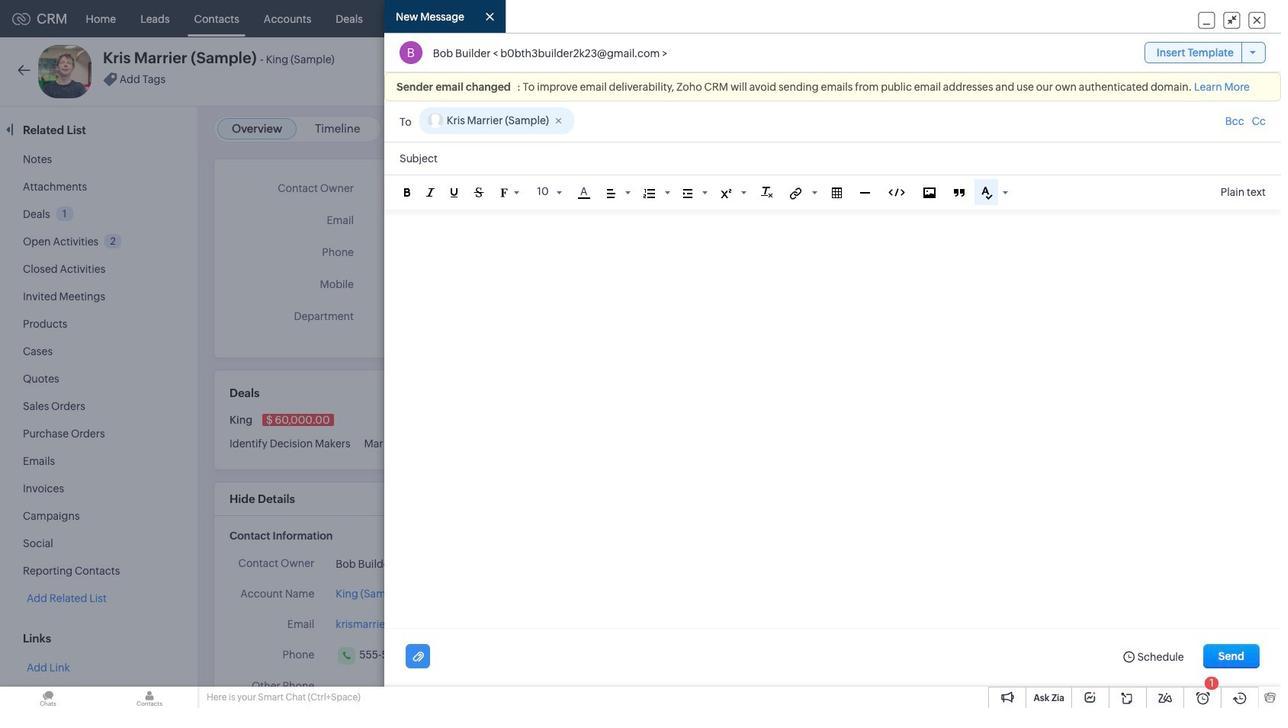 Task type: vqa. For each thing, say whether or not it's contained in the screenshot.
Contacts Image
yes



Task type: locate. For each thing, give the bounding box(es) containing it.
create menu image
[[1022, 10, 1041, 28]]

search image
[[1060, 12, 1073, 25]]

Subject text field
[[385, 143, 1282, 175]]

alignment image
[[607, 189, 615, 198]]

chats image
[[0, 687, 96, 709]]

links image
[[790, 187, 802, 200]]

list image
[[644, 189, 655, 198]]



Task type: describe. For each thing, give the bounding box(es) containing it.
spell check image
[[982, 187, 993, 200]]

logo image
[[12, 13, 31, 25]]

script image
[[721, 189, 731, 198]]

search element
[[1051, 0, 1082, 37]]

create menu element
[[1013, 0, 1051, 37]]

contacts image
[[101, 687, 198, 709]]

next record image
[[1247, 67, 1257, 77]]

indent image
[[683, 189, 692, 198]]



